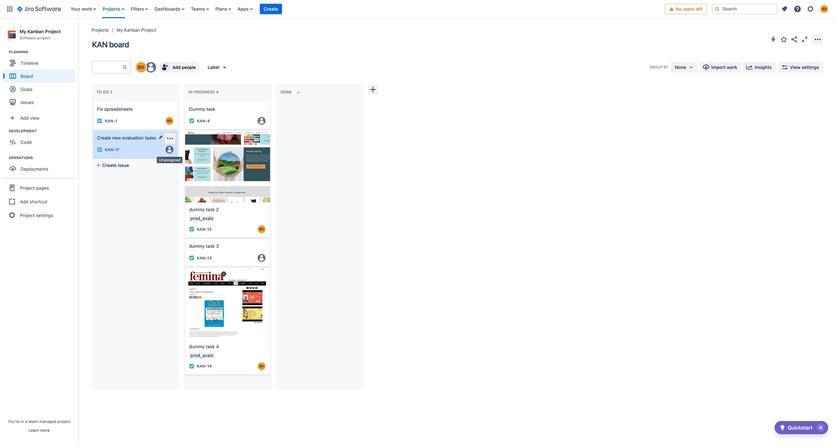 Task type: locate. For each thing, give the bounding box(es) containing it.
banner
[[0, 0, 837, 18]]

Search this board text field
[[92, 61, 122, 73]]

jira software image
[[17, 5, 61, 13], [17, 5, 61, 13]]

development image
[[1, 127, 9, 135]]

1 vertical spatial task image
[[189, 227, 195, 232]]

0 horizontal spatial task image
[[97, 147, 102, 152]]

heading for group associated with development icon on the top left of page
[[9, 129, 78, 134]]

create issue image
[[181, 97, 189, 105], [181, 126, 189, 134]]

0 horizontal spatial list
[[67, 0, 666, 18]]

1 horizontal spatial list
[[779, 3, 833, 15]]

1 vertical spatial create issue image
[[181, 126, 189, 134]]

list
[[67, 0, 666, 18], [779, 3, 833, 15]]

0 vertical spatial task image
[[97, 147, 102, 152]]

primary element
[[4, 0, 666, 18]]

appswitcher icon image
[[6, 5, 14, 13]]

import image
[[703, 63, 711, 71]]

2 create issue image from the top
[[181, 126, 189, 134]]

2 vertical spatial heading
[[9, 155, 78, 161]]

enter full screen image
[[802, 35, 810, 43]]

task image
[[97, 147, 102, 152], [189, 227, 195, 232]]

goal image
[[10, 86, 16, 92]]

1 heading from the top
[[9, 49, 78, 55]]

group
[[3, 49, 78, 111], [3, 129, 78, 151], [3, 155, 78, 178], [3, 178, 76, 225]]

sidebar navigation image
[[71, 26, 86, 39]]

sidebar element
[[0, 18, 78, 442]]

group for development icon on the top left of page
[[3, 129, 78, 151]]

heading
[[9, 49, 78, 55], [9, 129, 78, 134], [9, 155, 78, 161]]

list item
[[260, 0, 282, 18]]

tooltip
[[157, 157, 183, 163]]

0 vertical spatial heading
[[9, 49, 78, 55]]

in progress element
[[189, 90, 220, 94]]

1 create issue image from the top
[[181, 97, 189, 105]]

create column image
[[369, 86, 377, 94]]

1 vertical spatial heading
[[9, 129, 78, 134]]

0 vertical spatial create issue image
[[181, 97, 189, 105]]

2 heading from the top
[[9, 129, 78, 134]]

help image
[[794, 5, 802, 13]]

operations image
[[1, 154, 9, 162]]

None search field
[[713, 4, 778, 14]]

search image
[[715, 6, 721, 12]]

star kan board image
[[781, 35, 789, 43]]

task image
[[97, 118, 102, 124], [189, 118, 195, 124], [189, 255, 195, 261], [189, 364, 195, 369]]

create issue image
[[89, 97, 96, 105], [89, 126, 96, 134], [181, 235, 189, 242], [181, 263, 189, 271]]

automations menu button icon image
[[770, 35, 778, 43]]

3 heading from the top
[[9, 155, 78, 161]]

group for the operations image
[[3, 155, 78, 178]]



Task type: describe. For each thing, give the bounding box(es) containing it.
add people image
[[161, 63, 169, 71]]

heading for group related to planning icon
[[9, 49, 78, 55]]

to do element
[[96, 90, 114, 94]]

planning image
[[1, 48, 9, 56]]

dismiss quickstart image
[[816, 423, 827, 433]]

more actions image
[[815, 35, 823, 43]]

heading for the operations image's group
[[9, 155, 78, 161]]

Search field
[[713, 4, 778, 14]]

notifications image
[[781, 5, 789, 13]]

view settings image
[[782, 63, 790, 71]]

check image
[[779, 424, 787, 432]]

1 horizontal spatial task image
[[189, 227, 195, 232]]

your profile and settings image
[[821, 5, 829, 13]]

settings image
[[808, 5, 815, 13]]

group for planning icon
[[3, 49, 78, 111]]



Task type: vqa. For each thing, say whether or not it's contained in the screenshot.
SEARCH field
yes



